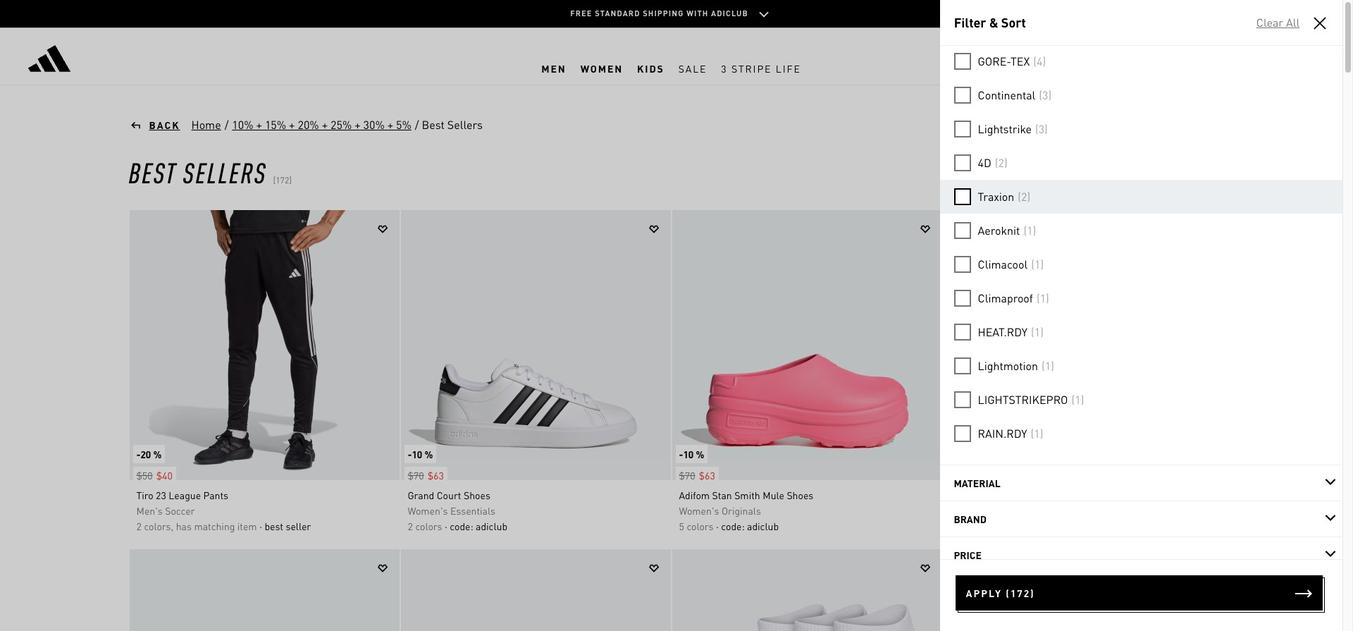 Task type: vqa. For each thing, say whether or not it's contained in the screenshot.
Sizes
no



Task type: describe. For each thing, give the bounding box(es) containing it.
best for best sellers
[[422, 117, 445, 132]]

originals
[[722, 504, 762, 517]]

women's inside adifom stan smith mule shoes women's originals 5 colors · code: adiclub
[[679, 504, 720, 517]]

league for tiro 23 league pants men's soccer 2 colors, has matching item · best seller
[[169, 489, 201, 501]]

league for tiro 23 league pants men's soccer 2 colors, has matching item
[[983, 489, 1016, 501]]

climacool
[[978, 257, 1028, 272]]

10%
[[232, 117, 254, 132]]

filter & sort inside button
[[1113, 168, 1169, 181]]

$63 for grand
[[428, 469, 444, 482]]

2 $40 from the left
[[971, 469, 987, 482]]

$63 for adifom
[[699, 469, 716, 482]]

climacool (1)
[[978, 257, 1045, 272]]

20
[[141, 448, 151, 460]]

(3) for lightstrike (3)
[[1036, 121, 1049, 136]]

- for tiro 23 league pants men's soccer 2 colors, has matching item · best seller
[[136, 448, 141, 460]]

lightmotion
[[978, 358, 1039, 373]]

(1) for heat.rdy (1)
[[1032, 324, 1044, 339]]

adiclub
[[712, 8, 749, 18]]

grand court shoes women's essentials 2 colors · code: adiclub
[[408, 489, 508, 532]]

apply (172)
[[966, 587, 1036, 599]]

2 $50 from the left
[[951, 469, 967, 482]]

adifom
[[679, 489, 710, 501]]

(4)
[[1034, 54, 1047, 68]]

2 for tiro 23 league pants men's soccer 2 colors, has matching item · best seller
[[136, 520, 142, 532]]

seller
[[286, 520, 311, 532]]

& inside button
[[1140, 168, 1147, 181]]

· inside tiro 23 league pants men's soccer 2 colors, has matching item · best seller
[[260, 520, 262, 532]]

primeknit link
[[940, 11, 1343, 44]]

$70 $63 for grand
[[408, 469, 444, 482]]

23 for tiro 23 league pants men's soccer 2 colors, has matching item · best seller
[[156, 489, 166, 501]]

climaproof (1)
[[978, 291, 1050, 305]]

men's for tiro 23 league pants men's soccer 2 colors, has matching item · best seller
[[136, 504, 163, 517]]

0 horizontal spatial &
[[990, 14, 999, 30]]

has for tiro 23 league pants men's soccer 2 colors, has matching item · best seller
[[176, 520, 192, 532]]

brand
[[954, 513, 987, 525]]

climaproof
[[978, 291, 1034, 305]]

1 $50 from the left
[[136, 469, 153, 482]]

· inside adifom stan smith mule shoes women's originals 5 colors · code: adiclub
[[717, 520, 719, 532]]

· inside grand court shoes women's essentials 2 colors · code: adiclub
[[445, 520, 448, 532]]

aeroknit (1)
[[978, 223, 1037, 238]]

2 $50 $40 from the left
[[951, 469, 987, 482]]

colors inside grand court shoes women's essentials 2 colors · code: adiclub
[[416, 520, 443, 532]]

tiro for tiro 23 league pants men's soccer 2 colors, has matching item · best seller
[[136, 489, 153, 501]]

material
[[954, 477, 1001, 489]]

best sellers
[[422, 117, 483, 132]]

all
[[1287, 15, 1300, 30]]

% for adifom
[[696, 448, 705, 460]]

standard
[[595, 8, 641, 18]]

shipping
[[643, 8, 684, 18]]

back button
[[129, 118, 180, 132]]

2 inside grand court shoes women's essentials 2 colors · code: adiclub
[[408, 520, 413, 532]]

matching for tiro 23 league pants men's soccer 2 colors, has matching item · best seller
[[194, 520, 235, 532]]

home link
[[191, 116, 222, 133]]

% for grand
[[425, 448, 433, 460]]

adiclub inside adifom stan smith mule shoes women's originals 5 colors · code: adiclub
[[748, 520, 779, 532]]

clear all link
[[1256, 15, 1301, 30]]

pants for tiro 23 league pants men's soccer 2 colors, has matching item · best seller
[[203, 489, 228, 501]]

rain.rdy
[[978, 426, 1028, 441]]

shoes inside adifom stan smith mule shoes women's originals 5 colors · code: adiclub
[[787, 489, 814, 501]]

women's originals pink adifom stan smith mule shoes image
[[672, 210, 942, 480]]

2 + from the left
[[289, 117, 295, 132]]

code: inside grand court shoes women's essentials 2 colors · code: adiclub
[[450, 520, 474, 532]]

women's originals white classic superlite no-show socks 6 pairs image
[[672, 549, 942, 631]]

lightstrike
[[978, 121, 1032, 136]]

-20 %
[[136, 448, 162, 460]]

5 + from the left
[[388, 117, 394, 132]]

$70 for grand
[[408, 469, 424, 482]]

lightmotion (1)
[[978, 358, 1055, 373]]

price
[[954, 549, 982, 561]]

home
[[191, 117, 221, 132]]

adiclub inside grand court shoes women's essentials 2 colors · code: adiclub
[[476, 520, 508, 532]]

free standard shipping with adiclub
[[571, 8, 749, 18]]

(2) for traxion (2)
[[1019, 189, 1031, 204]]

30%
[[364, 117, 385, 132]]

(1) for lightstrikepro (1)
[[1072, 392, 1085, 407]]

10% + 15% + 20% + 25% + 30% + 5%
[[232, 117, 412, 132]]

best for best sellers [172]
[[129, 154, 177, 190]]

$70 for adifom
[[679, 469, 696, 482]]

0 vertical spatial sort
[[1002, 14, 1026, 30]]

colors, for tiro 23 league pants men's soccer 2 colors, has matching item · best seller
[[144, 520, 174, 532]]

10 for grand court shoes women's essentials 2 colors · code: adiclub
[[412, 448, 423, 460]]

5
[[679, 520, 685, 532]]

women's originals white superstar xlg shoes image
[[129, 549, 399, 631]]

20%
[[298, 117, 319, 132]]

3 + from the left
[[322, 117, 328, 132]]

lightstrikepro (1)
[[978, 392, 1085, 407]]

pants for tiro 23 league pants men's soccer 2 colors, has matching item
[[1018, 489, 1043, 501]]

primeknit
[[978, 20, 1028, 35]]

rain.rdy (1)
[[978, 426, 1044, 441]]

- for adifom stan smith mule shoes women's originals 5 colors · code: adiclub
[[679, 448, 684, 460]]

2 for tiro 23 league pants men's soccer 2 colors, has matching item
[[951, 520, 956, 532]]

sellers for best sellers
[[448, 117, 483, 132]]

back
[[149, 118, 180, 131]]



Task type: locate. For each thing, give the bounding box(es) containing it.
2 tiro from the left
[[951, 489, 968, 501]]

heat.rdy
[[978, 324, 1028, 339]]

with
[[687, 8, 709, 18]]

stan
[[713, 489, 732, 501]]

sellers
[[448, 117, 483, 132], [183, 154, 267, 190]]

2 item from the left
[[1052, 520, 1072, 532]]

colors right 5
[[687, 520, 714, 532]]

main navigation element
[[321, 51, 1022, 85]]

+ left the 20% at the top
[[289, 117, 295, 132]]

pants inside tiro 23 league pants men's soccer 2 colors, has matching item
[[1018, 489, 1043, 501]]

colors, inside tiro 23 league pants men's soccer 2 colors, has matching item · best seller
[[144, 520, 174, 532]]

0 horizontal spatial colors,
[[144, 520, 174, 532]]

1 horizontal spatial sellers
[[448, 117, 483, 132]]

code: inside adifom stan smith mule shoes women's originals 5 colors · code: adiclub
[[722, 520, 745, 532]]

sellers for best sellers [172]
[[183, 154, 267, 190]]

1 horizontal spatial 10
[[684, 448, 694, 460]]

(1) up "lightstrikepro (1)"
[[1042, 358, 1055, 373]]

$50 $40
[[136, 469, 173, 482], [951, 469, 987, 482]]

$70 up the grand
[[408, 469, 424, 482]]

(2) for 4d (2)
[[996, 155, 1008, 170]]

adiclub down essentials
[[476, 520, 508, 532]]

1 - from the left
[[136, 448, 141, 460]]

2 has from the left
[[991, 520, 1006, 532]]

3 2 from the left
[[951, 520, 956, 532]]

tex
[[1011, 54, 1030, 68]]

1 horizontal spatial shoes
[[787, 489, 814, 501]]

women's running black ultraboost 20 running shoes image
[[401, 549, 671, 631]]

pants
[[203, 489, 228, 501], [1018, 489, 1043, 501]]

$70 $63 up adifom
[[679, 469, 716, 482]]

-10 % up adifom
[[679, 448, 705, 460]]

1 23 from the left
[[156, 489, 166, 501]]

23
[[156, 489, 166, 501], [970, 489, 981, 501]]

2 shoes from the left
[[787, 489, 814, 501]]

(1) right 'aeroknit'
[[1024, 223, 1037, 238]]

1 horizontal spatial %
[[425, 448, 433, 460]]

0 horizontal spatial %
[[153, 448, 162, 460]]

league inside tiro 23 league pants men's soccer 2 colors, has matching item
[[983, 489, 1016, 501]]

0 horizontal spatial has
[[176, 520, 192, 532]]

1 code: from the left
[[450, 520, 474, 532]]

0 horizontal spatial ·
[[260, 520, 262, 532]]

3 · from the left
[[717, 520, 719, 532]]

2 - from the left
[[408, 448, 412, 460]]

1 horizontal spatial women's
[[679, 504, 720, 517]]

23 down -20 %
[[156, 489, 166, 501]]

0 horizontal spatial men's
[[136, 504, 163, 517]]

+ left "5%"
[[388, 117, 394, 132]]

1 vertical spatial (2)
[[1019, 189, 1031, 204]]

item
[[238, 520, 257, 532], [1052, 520, 1072, 532]]

0 horizontal spatial women's
[[408, 504, 448, 517]]

continental (3)
[[978, 87, 1052, 102]]

10 for adifom stan smith mule shoes women's originals 5 colors · code: adiclub
[[684, 448, 694, 460]]

1 horizontal spatial best
[[422, 117, 445, 132]]

(1) right lightstrikepro
[[1072, 392, 1085, 407]]

adiclub
[[476, 520, 508, 532], [748, 520, 779, 532]]

4 + from the left
[[355, 117, 361, 132]]

-
[[136, 448, 141, 460], [408, 448, 412, 460], [679, 448, 684, 460]]

sort
[[1002, 14, 1026, 30], [1150, 168, 1169, 181]]

matching left best
[[194, 520, 235, 532]]

continental
[[978, 87, 1036, 102]]

1 horizontal spatial filter & sort
[[1113, 168, 1169, 181]]

league
[[169, 489, 201, 501], [983, 489, 1016, 501]]

matching right brand
[[1009, 520, 1050, 532]]

(3) for continental (3)
[[1040, 87, 1052, 102]]

2 code: from the left
[[722, 520, 745, 532]]

1 horizontal spatial men's soccer black tiro 23 league pants image
[[944, 210, 1214, 480]]

adiclub down originals
[[748, 520, 779, 532]]

pants inside tiro 23 league pants men's soccer 2 colors, has matching item · best seller
[[203, 489, 228, 501]]

-10 % for grand court shoes women's essentials 2 colors · code: adiclub
[[408, 448, 433, 460]]

gore-tex (4)
[[978, 54, 1047, 68]]

men's inside tiro 23 league pants men's soccer 2 colors, has matching item
[[951, 504, 977, 517]]

3 - from the left
[[679, 448, 684, 460]]

1 horizontal spatial item
[[1052, 520, 1072, 532]]

0 vertical spatial filter
[[954, 14, 987, 30]]

2 -10 % from the left
[[679, 448, 705, 460]]

1 $70 from the left
[[408, 469, 424, 482]]

+ left 30%
[[355, 117, 361, 132]]

0 vertical spatial (2)
[[996, 155, 1008, 170]]

0 horizontal spatial tiro
[[136, 489, 153, 501]]

code: down originals
[[722, 520, 745, 532]]

heat.rdy (1)
[[978, 324, 1044, 339]]

0 horizontal spatial best
[[129, 154, 177, 190]]

soccer inside tiro 23 league pants men's soccer 2 colors, has matching item · best seller
[[165, 504, 195, 517]]

men's down material
[[951, 504, 977, 517]]

shoes
[[464, 489, 491, 501], [787, 489, 814, 501]]

1 shoes from the left
[[464, 489, 491, 501]]

1 pants from the left
[[203, 489, 228, 501]]

best
[[265, 520, 283, 532]]

2 inside tiro 23 league pants men's soccer 2 colors, has matching item · best seller
[[136, 520, 142, 532]]

soccer inside tiro 23 league pants men's soccer 2 colors, has matching item
[[980, 504, 1009, 517]]

1 vertical spatial best
[[129, 154, 177, 190]]

2 $70 $63 from the left
[[679, 469, 716, 482]]

$63
[[428, 469, 444, 482], [699, 469, 716, 482]]

$63 up adifom
[[699, 469, 716, 482]]

1 men's from the left
[[136, 504, 163, 517]]

(1) for climaproof (1)
[[1037, 291, 1050, 305]]

1 horizontal spatial has
[[991, 520, 1006, 532]]

$63 up court
[[428, 469, 444, 482]]

1 2 from the left
[[136, 520, 142, 532]]

1 horizontal spatial tiro
[[951, 489, 968, 501]]

$70 $63 up the grand
[[408, 469, 444, 482]]

apply (172) button
[[956, 575, 1324, 611]]

2 matching from the left
[[1009, 520, 1050, 532]]

5%
[[396, 117, 412, 132]]

(1) down "lightstrikepro (1)"
[[1031, 426, 1044, 441]]

traxion
[[978, 189, 1015, 204]]

tiro down 20
[[136, 489, 153, 501]]

(1) for rain.rdy (1)
[[1031, 426, 1044, 441]]

1 $63 from the left
[[428, 469, 444, 482]]

lightstrike (3)
[[978, 121, 1049, 136]]

1 horizontal spatial code:
[[722, 520, 745, 532]]

$70
[[408, 469, 424, 482], [679, 469, 696, 482]]

shoes up essentials
[[464, 489, 491, 501]]

2 · from the left
[[445, 520, 448, 532]]

1 tiro from the left
[[136, 489, 153, 501]]

&
[[990, 14, 999, 30], [1140, 168, 1147, 181]]

0 vertical spatial sellers
[[448, 117, 483, 132]]

matching
[[194, 520, 235, 532], [1009, 520, 1050, 532]]

2 inside tiro 23 league pants men's soccer 2 colors, has matching item
[[951, 520, 956, 532]]

colors, inside tiro 23 league pants men's soccer 2 colors, has matching item
[[959, 520, 988, 532]]

1 · from the left
[[260, 520, 262, 532]]

$50 up brand
[[951, 469, 967, 482]]

0 horizontal spatial $63
[[428, 469, 444, 482]]

1 horizontal spatial matching
[[1009, 520, 1050, 532]]

(1) right "heat.rdy"
[[1032, 324, 1044, 339]]

-10 %
[[408, 448, 433, 460], [679, 448, 705, 460]]

1 vertical spatial &
[[1140, 168, 1147, 181]]

2 10 from the left
[[684, 448, 694, 460]]

$70 $63 for adifom
[[679, 469, 716, 482]]

1 vertical spatial sellers
[[183, 154, 267, 190]]

1 has from the left
[[176, 520, 192, 532]]

$40 up brand
[[971, 469, 987, 482]]

aeroknit
[[978, 223, 1021, 238]]

+
[[256, 117, 262, 132], [289, 117, 295, 132], [322, 117, 328, 132], [355, 117, 361, 132], [388, 117, 394, 132]]

filter
[[954, 14, 987, 30], [1113, 168, 1138, 181]]

grand
[[408, 489, 435, 501]]

women's essentials white grand court shoes image
[[401, 210, 671, 480]]

1 horizontal spatial soccer
[[980, 504, 1009, 517]]

(1) right climacool
[[1032, 257, 1045, 272]]

tiro inside tiro 23 league pants men's soccer 2 colors, has matching item
[[951, 489, 968, 501]]

1 vertical spatial sort
[[1150, 168, 1169, 181]]

$40 down -20 %
[[156, 469, 173, 482]]

2 pants from the left
[[1018, 489, 1043, 501]]

filter inside filter & sort button
[[1113, 168, 1138, 181]]

adifom stan smith mule shoes women's originals 5 colors · code: adiclub
[[679, 489, 814, 532]]

1 colors from the left
[[416, 520, 443, 532]]

1 horizontal spatial ·
[[445, 520, 448, 532]]

1 vertical spatial (3)
[[1036, 121, 1049, 136]]

1 horizontal spatial 23
[[970, 489, 981, 501]]

25%
[[331, 117, 352, 132]]

colors inside adifom stan smith mule shoes women's originals 5 colors · code: adiclub
[[687, 520, 714, 532]]

+ right "10%"
[[256, 117, 262, 132]]

tiro inside tiro 23 league pants men's soccer 2 colors, has matching item · best seller
[[136, 489, 153, 501]]

2 women's from the left
[[679, 504, 720, 517]]

tiro 23 league pants men's soccer 2 colors, has matching item
[[951, 489, 1072, 532]]

0 horizontal spatial 2
[[136, 520, 142, 532]]

4d
[[978, 155, 992, 170]]

1 vertical spatial filter
[[1113, 168, 1138, 181]]

1 horizontal spatial 2
[[408, 520, 413, 532]]

women's inside grand court shoes women's essentials 2 colors · code: adiclub
[[408, 504, 448, 517]]

(3) down (4)
[[1040, 87, 1052, 102]]

0 horizontal spatial soccer
[[165, 504, 195, 517]]

women's
[[408, 504, 448, 517], [679, 504, 720, 517]]

2 23 from the left
[[970, 489, 981, 501]]

matching inside tiro 23 league pants men's soccer 2 colors, has matching item · best seller
[[194, 520, 235, 532]]

court
[[437, 489, 462, 501]]

men's
[[136, 504, 163, 517], [951, 504, 977, 517]]

2 2 from the left
[[408, 520, 413, 532]]

clear
[[1257, 15, 1284, 30]]

1 $50 $40 from the left
[[136, 469, 173, 482]]

1 item from the left
[[238, 520, 257, 532]]

0 horizontal spatial colors
[[416, 520, 443, 532]]

essentials
[[451, 504, 496, 517]]

0 horizontal spatial filter
[[954, 14, 987, 30]]

item inside tiro 23 league pants men's soccer 2 colors, has matching item
[[1052, 520, 1072, 532]]

colors down the grand
[[416, 520, 443, 532]]

men's down -20 %
[[136, 504, 163, 517]]

women's down the grand
[[408, 504, 448, 517]]

[172]
[[273, 175, 292, 185]]

$50 $40 up brand
[[951, 469, 987, 482]]

2 horizontal spatial %
[[696, 448, 705, 460]]

item for tiro 23 league pants men's soccer 2 colors, has matching item
[[1052, 520, 1072, 532]]

(3) right lightstrike
[[1036, 121, 1049, 136]]

1 horizontal spatial colors,
[[959, 520, 988, 532]]

1 horizontal spatial -10 %
[[679, 448, 705, 460]]

0 horizontal spatial $40
[[156, 469, 173, 482]]

10% + 15% + 20% + 25% + 30% + 5% link
[[232, 116, 412, 133]]

matching inside tiro 23 league pants men's soccer 2 colors, has matching item
[[1009, 520, 1050, 532]]

originals black crazy 8 shoes image
[[944, 549, 1214, 631]]

1 horizontal spatial league
[[983, 489, 1016, 501]]

soccer for tiro 23 league pants men's soccer 2 colors, has matching item
[[980, 504, 1009, 517]]

$70 up adifom
[[679, 469, 696, 482]]

matching for tiro 23 league pants men's soccer 2 colors, has matching item
[[1009, 520, 1050, 532]]

$50 down 20
[[136, 469, 153, 482]]

0 horizontal spatial 23
[[156, 489, 166, 501]]

sellers down home link
[[183, 154, 267, 190]]

sellers right "5%"
[[448, 117, 483, 132]]

sort inside button
[[1150, 168, 1169, 181]]

women's down adifom
[[679, 504, 720, 517]]

2 men's from the left
[[951, 504, 977, 517]]

best sellers [172]
[[129, 154, 292, 190]]

0 horizontal spatial 10
[[412, 448, 423, 460]]

0 horizontal spatial filter & sort
[[954, 14, 1026, 30]]

best right "5%"
[[422, 117, 445, 132]]

10 up adifom
[[684, 448, 694, 460]]

$70 $63
[[408, 469, 444, 482], [679, 469, 716, 482]]

(1) right climaproof
[[1037, 291, 1050, 305]]

code:
[[450, 520, 474, 532], [722, 520, 745, 532]]

10
[[412, 448, 423, 460], [684, 448, 694, 460]]

men's inside tiro 23 league pants men's soccer 2 colors, has matching item · best seller
[[136, 504, 163, 517]]

colors, for tiro 23 league pants men's soccer 2 colors, has matching item
[[959, 520, 988, 532]]

1 men's soccer black tiro 23 league pants image from the left
[[129, 210, 399, 480]]

tiro 23 league pants men's soccer 2 colors, has matching item · best seller
[[136, 489, 311, 532]]

shoes inside grand court shoes women's essentials 2 colors · code: adiclub
[[464, 489, 491, 501]]

1 vertical spatial filter & sort
[[1113, 168, 1169, 181]]

1 $70 $63 from the left
[[408, 469, 444, 482]]

item inside tiro 23 league pants men's soccer 2 colors, has matching item · best seller
[[238, 520, 257, 532]]

% right 20
[[153, 448, 162, 460]]

code: down essentials
[[450, 520, 474, 532]]

23 inside tiro 23 league pants men's soccer 2 colors, has matching item
[[970, 489, 981, 501]]

1 horizontal spatial &
[[1140, 168, 1147, 181]]

2
[[136, 520, 142, 532], [408, 520, 413, 532], [951, 520, 956, 532]]

1 horizontal spatial $63
[[699, 469, 716, 482]]

3 % from the left
[[696, 448, 705, 460]]

$50
[[136, 469, 153, 482], [951, 469, 967, 482]]

0 vertical spatial filter & sort
[[954, 14, 1026, 30]]

0 horizontal spatial matching
[[194, 520, 235, 532]]

(1) for lightmotion (1)
[[1042, 358, 1055, 373]]

1 10 from the left
[[412, 448, 423, 460]]

0 horizontal spatial $70 $63
[[408, 469, 444, 482]]

1 + from the left
[[256, 117, 262, 132]]

1 -10 % from the left
[[408, 448, 433, 460]]

· left best
[[260, 520, 262, 532]]

2 horizontal spatial -
[[679, 448, 684, 460]]

2 % from the left
[[425, 448, 433, 460]]

0 horizontal spatial code:
[[450, 520, 474, 532]]

(1) for aeroknit (1)
[[1024, 223, 1037, 238]]

0 horizontal spatial sort
[[1002, 14, 1026, 30]]

traxion (2)
[[978, 189, 1031, 204]]

item for tiro 23 league pants men's soccer 2 colors, has matching item · best seller
[[238, 520, 257, 532]]

0 horizontal spatial -
[[136, 448, 141, 460]]

free
[[571, 8, 593, 18]]

2 horizontal spatial 2
[[951, 520, 956, 532]]

tiro
[[136, 489, 153, 501], [951, 489, 968, 501]]

1 soccer from the left
[[165, 504, 195, 517]]

mule
[[763, 489, 785, 501]]

(2)
[[996, 155, 1008, 170], [1019, 189, 1031, 204]]

0 vertical spatial &
[[990, 14, 999, 30]]

0 vertical spatial best
[[422, 117, 445, 132]]

%
[[153, 448, 162, 460], [425, 448, 433, 460], [696, 448, 705, 460]]

has inside tiro 23 league pants men's soccer 2 colors, has matching item
[[991, 520, 1006, 532]]

% up adifom
[[696, 448, 705, 460]]

1 horizontal spatial men's
[[951, 504, 977, 517]]

2 men's soccer black tiro 23 league pants image from the left
[[944, 210, 1214, 480]]

0 horizontal spatial $70
[[408, 469, 424, 482]]

1 horizontal spatial $50 $40
[[951, 469, 987, 482]]

1 horizontal spatial $40
[[971, 469, 987, 482]]

1 horizontal spatial colors
[[687, 520, 714, 532]]

- for grand court shoes women's essentials 2 colors · code: adiclub
[[408, 448, 412, 460]]

shoes right mule
[[787, 489, 814, 501]]

$50 $40 down -20 %
[[136, 469, 173, 482]]

1 horizontal spatial $70
[[679, 469, 696, 482]]

1 $40 from the left
[[156, 469, 173, 482]]

2 $63 from the left
[[699, 469, 716, 482]]

1 horizontal spatial (2)
[[1019, 189, 1031, 204]]

1 horizontal spatial sort
[[1150, 168, 1169, 181]]

colors
[[416, 520, 443, 532], [687, 520, 714, 532]]

filter & sort button
[[1102, 160, 1204, 188]]

23 inside tiro 23 league pants men's soccer 2 colors, has matching item · best seller
[[156, 489, 166, 501]]

1 colors, from the left
[[144, 520, 174, 532]]

1 horizontal spatial $70 $63
[[679, 469, 716, 482]]

0 horizontal spatial -10 %
[[408, 448, 433, 460]]

2 colors from the left
[[687, 520, 714, 532]]

0 horizontal spatial league
[[169, 489, 201, 501]]

men's soccer black tiro 23 league pants image for tiro 23 league pants men's soccer 2 colors, has matching item
[[944, 210, 1214, 480]]

1 horizontal spatial filter
[[1113, 168, 1138, 181]]

1 horizontal spatial $50
[[951, 469, 967, 482]]

1 horizontal spatial adiclub
[[748, 520, 779, 532]]

· down court
[[445, 520, 448, 532]]

tiro up brand
[[951, 489, 968, 501]]

clear all
[[1257, 15, 1300, 30]]

· down stan on the bottom right of the page
[[717, 520, 719, 532]]

10 up the grand
[[412, 448, 423, 460]]

1 % from the left
[[153, 448, 162, 460]]

0 horizontal spatial adiclub
[[476, 520, 508, 532]]

(3)
[[1040, 87, 1052, 102], [1036, 121, 1049, 136]]

15%
[[265, 117, 286, 132]]

0 vertical spatial (3)
[[1040, 87, 1052, 102]]

smith
[[735, 489, 761, 501]]

1 adiclub from the left
[[476, 520, 508, 532]]

men's for tiro 23 league pants men's soccer 2 colors, has matching item
[[951, 504, 977, 517]]

men's soccer black tiro 23 league pants image
[[129, 210, 399, 480], [944, 210, 1214, 480]]

0 horizontal spatial shoes
[[464, 489, 491, 501]]

best down back button
[[129, 154, 177, 190]]

0 horizontal spatial men's soccer black tiro 23 league pants image
[[129, 210, 399, 480]]

soccer for tiro 23 league pants men's soccer 2 colors, has matching item · best seller
[[165, 504, 195, 517]]

(1) for climacool (1)
[[1032, 257, 1045, 272]]

0 horizontal spatial $50 $40
[[136, 469, 173, 482]]

gore-
[[978, 54, 1011, 68]]

·
[[260, 520, 262, 532], [445, 520, 448, 532], [717, 520, 719, 532]]

2 horizontal spatial ·
[[717, 520, 719, 532]]

has
[[176, 520, 192, 532], [991, 520, 1006, 532]]

lightstrikepro
[[978, 392, 1069, 407]]

23 up brand
[[970, 489, 981, 501]]

0 horizontal spatial item
[[238, 520, 257, 532]]

-10 % for adifom stan smith mule shoes women's originals 5 colors · code: adiclub
[[679, 448, 705, 460]]

(2) right traxion
[[1019, 189, 1031, 204]]

0 horizontal spatial sellers
[[183, 154, 267, 190]]

filter & sort
[[954, 14, 1026, 30], [1113, 168, 1169, 181]]

1 horizontal spatial -
[[408, 448, 412, 460]]

1 league from the left
[[169, 489, 201, 501]]

2 $70 from the left
[[679, 469, 696, 482]]

colors,
[[144, 520, 174, 532], [959, 520, 988, 532]]

1 horizontal spatial pants
[[1018, 489, 1043, 501]]

1 matching from the left
[[194, 520, 235, 532]]

2 soccer from the left
[[980, 504, 1009, 517]]

0 horizontal spatial (2)
[[996, 155, 1008, 170]]

% up the grand
[[425, 448, 433, 460]]

23 for tiro 23 league pants men's soccer 2 colors, has matching item
[[970, 489, 981, 501]]

(2) right 4d
[[996, 155, 1008, 170]]

% for tiro
[[153, 448, 162, 460]]

0 horizontal spatial pants
[[203, 489, 228, 501]]

league inside tiro 23 league pants men's soccer 2 colors, has matching item · best seller
[[169, 489, 201, 501]]

-10 % up the grand
[[408, 448, 433, 460]]

2 colors, from the left
[[959, 520, 988, 532]]

item left best
[[238, 520, 257, 532]]

has inside tiro 23 league pants men's soccer 2 colors, has matching item · best seller
[[176, 520, 192, 532]]

1 women's from the left
[[408, 504, 448, 517]]

has for tiro 23 league pants men's soccer 2 colors, has matching item
[[991, 520, 1006, 532]]

4d (2)
[[978, 155, 1008, 170]]

+ right the 20% at the top
[[322, 117, 328, 132]]

0 horizontal spatial $50
[[136, 469, 153, 482]]

2 adiclub from the left
[[748, 520, 779, 532]]

tiro for tiro 23 league pants men's soccer 2 colors, has matching item
[[951, 489, 968, 501]]

men's soccer black tiro 23 league pants image for tiro 23 league pants men's soccer 2 colors, has matching item · best seller
[[129, 210, 399, 480]]

item up originals black crazy 8 shoes image in the bottom of the page
[[1052, 520, 1072, 532]]

2 league from the left
[[983, 489, 1016, 501]]



